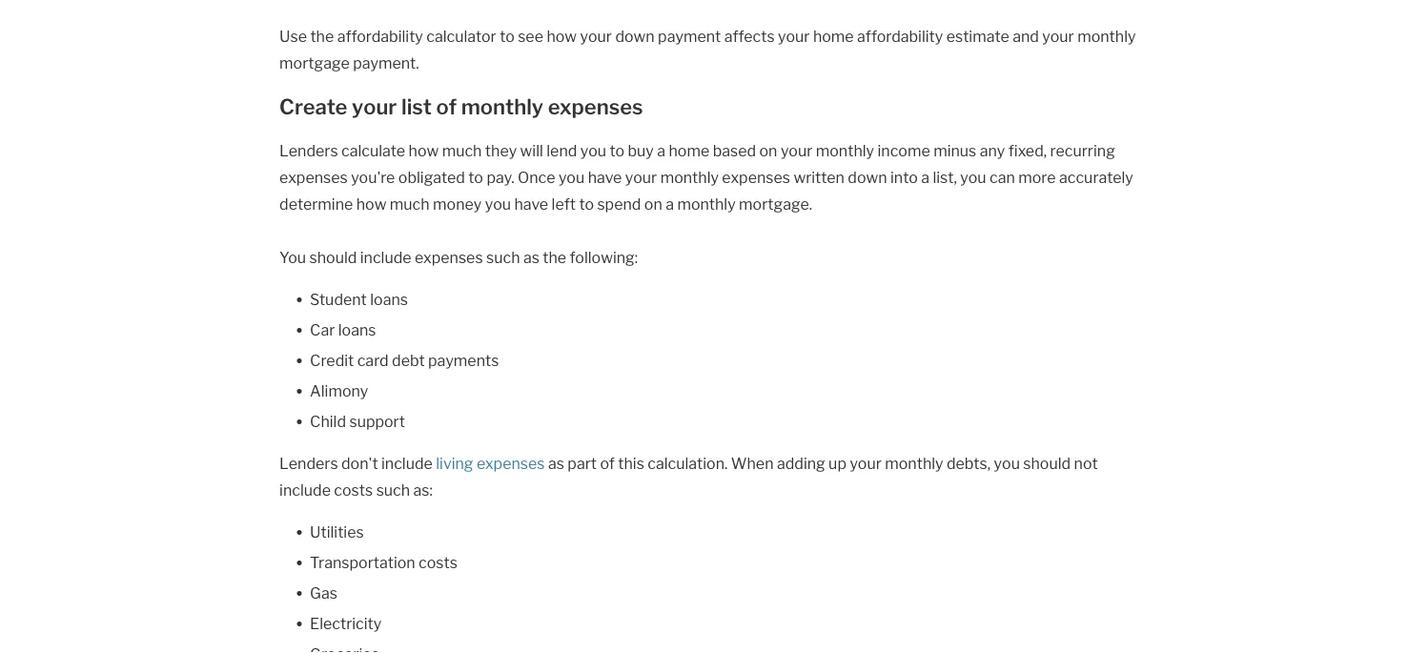 Task type: vqa. For each thing, say whether or not it's contained in the screenshot.
first Lenders from the bottom
yes



Task type: describe. For each thing, give the bounding box(es) containing it.
1 vertical spatial costs
[[419, 553, 458, 572]]

0 horizontal spatial should
[[309, 248, 357, 267]]

minus
[[934, 141, 977, 160]]

you right list,
[[961, 168, 987, 186]]

can
[[990, 168, 1016, 186]]

expenses up mortgage. at the right
[[722, 168, 791, 186]]

of inside as part of this calculation. when adding up your monthly debts, you should not include costs such as:
[[600, 454, 615, 473]]

1 vertical spatial have
[[514, 195, 549, 213]]

calculate
[[341, 141, 405, 160]]

1 affordability from the left
[[337, 27, 423, 45]]

0 vertical spatial as
[[523, 248, 540, 267]]

obligated
[[398, 168, 465, 186]]

payments
[[428, 351, 499, 370]]

don't
[[341, 454, 378, 473]]

adding
[[777, 454, 826, 473]]

spend
[[597, 195, 641, 213]]

you up the left in the top left of the page
[[559, 168, 585, 186]]

not
[[1074, 454, 1098, 473]]

you
[[280, 248, 306, 267]]

payment.
[[353, 53, 419, 72]]

living
[[436, 454, 473, 473]]

following:
[[570, 248, 638, 267]]

and
[[1013, 27, 1039, 45]]

they
[[485, 141, 517, 160]]

lend
[[547, 141, 577, 160]]

income
[[878, 141, 931, 160]]

down inside 'use the affordability calculator to see how your down payment affects your home affordability estimate and your monthly mortgage payment.'
[[615, 27, 655, 45]]

written
[[794, 168, 845, 186]]

pay.
[[487, 168, 514, 186]]

calculator
[[427, 27, 497, 45]]

your down "buy"
[[625, 168, 657, 186]]

0 horizontal spatial much
[[390, 195, 430, 213]]

payment
[[658, 27, 721, 45]]

down inside lenders calculate how much they will lend you to buy a home based on your monthly income minus any fixed, recurring expenses you're obligated to pay. once you have your monthly expenses written down into a list, you can more accurately determine how much money you have left to spend on a monthly mortgage.
[[848, 168, 887, 186]]

lenders don't include living expenses
[[280, 454, 548, 473]]

0 vertical spatial a
[[657, 141, 666, 160]]

should inside as part of this calculation. when adding up your monthly debts, you should not include costs such as:
[[1024, 454, 1071, 473]]

when
[[731, 454, 774, 473]]

part
[[568, 454, 597, 473]]

calculation.
[[648, 454, 728, 473]]

to left pay.
[[469, 168, 483, 186]]

accurately
[[1060, 168, 1134, 186]]

lenders for lenders calculate how much they will lend you to buy a home based on your monthly income minus any fixed, recurring expenses you're obligated to pay. once you have your monthly expenses written down into a list, you can more accurately determine how much money you have left to spend on a monthly mortgage.
[[280, 141, 338, 160]]

you right lend
[[581, 141, 607, 160]]

your inside as part of this calculation. when adding up your monthly debts, you should not include costs such as:
[[850, 454, 882, 473]]

0 horizontal spatial on
[[645, 195, 663, 213]]

monthly inside 'use the affordability calculator to see how your down payment affects your home affordability estimate and your monthly mortgage payment.'
[[1078, 27, 1136, 45]]

use the affordability calculator to see how your down payment affects your home affordability estimate and your monthly mortgage payment.
[[280, 27, 1136, 72]]

your right 'affects'
[[778, 27, 810, 45]]

2 affordability from the left
[[857, 27, 943, 45]]

any
[[980, 141, 1005, 160]]

student loans
[[310, 290, 408, 309]]

use
[[280, 27, 307, 45]]

list,
[[933, 168, 957, 186]]

mortgage.
[[739, 195, 813, 213]]

such inside as part of this calculation. when adding up your monthly debts, you should not include costs such as:
[[376, 481, 410, 499]]

more
[[1019, 168, 1056, 186]]

up
[[829, 454, 847, 473]]

1 horizontal spatial have
[[588, 168, 622, 186]]

costs inside as part of this calculation. when adding up your monthly debts, you should not include costs such as:
[[334, 481, 373, 499]]

as inside as part of this calculation. when adding up your monthly debts, you should not include costs such as:
[[548, 454, 564, 473]]

monthly inside as part of this calculation. when adding up your monthly debts, you should not include costs such as:
[[885, 454, 944, 473]]

into
[[891, 168, 918, 186]]

child
[[310, 412, 346, 431]]

you're
[[351, 168, 395, 186]]

alimony
[[310, 381, 368, 400]]

0 horizontal spatial how
[[356, 195, 387, 213]]

gas
[[310, 584, 338, 602]]

credit
[[310, 351, 354, 370]]

based
[[713, 141, 756, 160]]

your right and on the top of the page
[[1043, 27, 1075, 45]]

buy
[[628, 141, 654, 160]]

home inside 'use the affordability calculator to see how your down payment affects your home affordability estimate and your monthly mortgage payment.'
[[813, 27, 854, 45]]

expenses up determine
[[280, 168, 348, 186]]



Task type: locate. For each thing, give the bounding box(es) containing it.
1 vertical spatial the
[[543, 248, 567, 267]]

down left into
[[848, 168, 887, 186]]

include up student loans
[[360, 248, 412, 267]]

1 vertical spatial lenders
[[280, 454, 338, 473]]

the
[[310, 27, 334, 45], [543, 248, 567, 267]]

expenses
[[548, 94, 643, 120], [280, 168, 348, 186], [722, 168, 791, 186], [415, 248, 483, 267], [477, 454, 545, 473]]

support
[[349, 412, 405, 431]]

lenders
[[280, 141, 338, 160], [280, 454, 338, 473]]

affordability up payment.
[[337, 27, 423, 45]]

0 horizontal spatial have
[[514, 195, 549, 213]]

your right the see
[[580, 27, 612, 45]]

0 vertical spatial such
[[486, 248, 520, 267]]

create
[[280, 94, 348, 120]]

0 horizontal spatial the
[[310, 27, 334, 45]]

0 horizontal spatial as
[[523, 248, 540, 267]]

include up utilities
[[280, 481, 331, 499]]

to inside 'use the affordability calculator to see how your down payment affects your home affordability estimate and your monthly mortgage payment.'
[[500, 27, 515, 45]]

1 vertical spatial loans
[[338, 320, 376, 339]]

how up obligated
[[409, 141, 439, 160]]

1 horizontal spatial how
[[409, 141, 439, 160]]

expenses down money
[[415, 248, 483, 267]]

1 vertical spatial a
[[921, 168, 930, 186]]

on right the based
[[760, 141, 778, 160]]

1 horizontal spatial the
[[543, 248, 567, 267]]

your left list
[[352, 94, 397, 120]]

1 lenders from the top
[[280, 141, 338, 160]]

how
[[547, 27, 577, 45], [409, 141, 439, 160], [356, 195, 387, 213]]

1 vertical spatial down
[[848, 168, 887, 186]]

1 horizontal spatial down
[[848, 168, 887, 186]]

should
[[309, 248, 357, 267], [1024, 454, 1071, 473]]

affordability
[[337, 27, 423, 45], [857, 27, 943, 45]]

1 vertical spatial as
[[548, 454, 564, 473]]

to left "buy"
[[610, 141, 625, 160]]

the inside 'use the affordability calculator to see how your down payment affects your home affordability estimate and your monthly mortgage payment.'
[[310, 27, 334, 45]]

mortgage
[[280, 53, 350, 72]]

utilities
[[310, 523, 364, 541]]

2 horizontal spatial how
[[547, 27, 577, 45]]

left
[[552, 195, 576, 213]]

the left following:
[[543, 248, 567, 267]]

2 vertical spatial how
[[356, 195, 387, 213]]

your up "written"
[[781, 141, 813, 160]]

child support
[[310, 412, 405, 431]]

loans right student
[[370, 290, 408, 309]]

1 vertical spatial include
[[381, 454, 433, 473]]

this
[[618, 454, 645, 473]]

lenders for lenders don't include living expenses
[[280, 454, 338, 473]]

0 vertical spatial on
[[760, 141, 778, 160]]

1 vertical spatial much
[[390, 195, 430, 213]]

money
[[433, 195, 482, 213]]

a left list,
[[921, 168, 930, 186]]

1 horizontal spatial of
[[600, 454, 615, 473]]

0 vertical spatial home
[[813, 27, 854, 45]]

such left as:
[[376, 481, 410, 499]]

as
[[523, 248, 540, 267], [548, 454, 564, 473]]

how right the see
[[547, 27, 577, 45]]

lenders down create
[[280, 141, 338, 160]]

0 horizontal spatial down
[[615, 27, 655, 45]]

0 vertical spatial have
[[588, 168, 622, 186]]

car loans
[[310, 320, 376, 339]]

1 horizontal spatial should
[[1024, 454, 1071, 473]]

list
[[401, 94, 432, 120]]

0 vertical spatial how
[[547, 27, 577, 45]]

lenders inside lenders calculate how much they will lend you to buy a home based on your monthly income minus any fixed, recurring expenses you're obligated to pay. once you have your monthly expenses written down into a list, you can more accurately determine how much money you have left to spend on a monthly mortgage.
[[280, 141, 338, 160]]

of
[[436, 94, 457, 120], [600, 454, 615, 473]]

include inside as part of this calculation. when adding up your monthly debts, you should not include costs such as:
[[280, 481, 331, 499]]

of right list
[[436, 94, 457, 120]]

your
[[580, 27, 612, 45], [778, 27, 810, 45], [1043, 27, 1075, 45], [352, 94, 397, 120], [781, 141, 813, 160], [625, 168, 657, 186], [850, 454, 882, 473]]

to left the see
[[500, 27, 515, 45]]

a right "buy"
[[657, 141, 666, 160]]

include
[[360, 248, 412, 267], [381, 454, 433, 473], [280, 481, 331, 499]]

much
[[442, 141, 482, 160], [390, 195, 430, 213]]

1 vertical spatial of
[[600, 454, 615, 473]]

1 horizontal spatial home
[[813, 27, 854, 45]]

1 vertical spatial home
[[669, 141, 710, 160]]

living expenses link
[[436, 454, 548, 473]]

car
[[310, 320, 335, 339]]

0 horizontal spatial such
[[376, 481, 410, 499]]

to
[[500, 27, 515, 45], [610, 141, 625, 160], [469, 168, 483, 186], [579, 195, 594, 213]]

loans for car loans
[[338, 320, 376, 339]]

affordability left estimate
[[857, 27, 943, 45]]

a
[[657, 141, 666, 160], [921, 168, 930, 186], [666, 195, 674, 213]]

0 horizontal spatial of
[[436, 94, 457, 120]]

such down pay.
[[486, 248, 520, 267]]

will
[[520, 141, 543, 160]]

0 horizontal spatial affordability
[[337, 27, 423, 45]]

1 horizontal spatial such
[[486, 248, 520, 267]]

transportation costs
[[310, 553, 458, 572]]

lenders down the child
[[280, 454, 338, 473]]

0 vertical spatial should
[[309, 248, 357, 267]]

2 lenders from the top
[[280, 454, 338, 473]]

as left part
[[548, 454, 564, 473]]

costs down don't
[[334, 481, 373, 499]]

home left the based
[[669, 141, 710, 160]]

0 vertical spatial lenders
[[280, 141, 338, 160]]

as:
[[413, 481, 433, 499]]

1 vertical spatial on
[[645, 195, 663, 213]]

of left this
[[600, 454, 615, 473]]

1 vertical spatial should
[[1024, 454, 1071, 473]]

0 horizontal spatial costs
[[334, 481, 373, 499]]

much left they
[[442, 141, 482, 160]]

0 vertical spatial loans
[[370, 290, 408, 309]]

home
[[813, 27, 854, 45], [669, 141, 710, 160]]

loans
[[370, 290, 408, 309], [338, 320, 376, 339]]

transportation
[[310, 553, 415, 572]]

estimate
[[947, 27, 1010, 45]]

1 horizontal spatial as
[[548, 454, 564, 473]]

recurring
[[1051, 141, 1116, 160]]

1 horizontal spatial on
[[760, 141, 778, 160]]

2 vertical spatial a
[[666, 195, 674, 213]]

on
[[760, 141, 778, 160], [645, 195, 663, 213]]

you inside as part of this calculation. when adding up your monthly debts, you should not include costs such as:
[[994, 454, 1020, 473]]

1 vertical spatial how
[[409, 141, 439, 160]]

debts,
[[947, 454, 991, 473]]

to right the left in the top left of the page
[[579, 195, 594, 213]]

0 vertical spatial costs
[[334, 481, 373, 499]]

1 horizontal spatial costs
[[419, 553, 458, 572]]

1 horizontal spatial affordability
[[857, 27, 943, 45]]

0 vertical spatial of
[[436, 94, 457, 120]]

you right debts,
[[994, 454, 1020, 473]]

home inside lenders calculate how much they will lend you to buy a home based on your monthly income minus any fixed, recurring expenses you're obligated to pay. once you have your monthly expenses written down into a list, you can more accurately determine how much money you have left to spend on a monthly mortgage.
[[669, 141, 710, 160]]

your right up
[[850, 454, 882, 473]]

0 horizontal spatial home
[[669, 141, 710, 160]]

loans down student loans
[[338, 320, 376, 339]]

include up as:
[[381, 454, 433, 473]]

affects
[[724, 27, 775, 45]]

determine
[[280, 195, 353, 213]]

include for should
[[360, 248, 412, 267]]

have up spend
[[588, 168, 622, 186]]

how inside 'use the affordability calculator to see how your down payment affects your home affordability estimate and your monthly mortgage payment.'
[[547, 27, 577, 45]]

expenses right living
[[477, 454, 545, 473]]

on right spend
[[645, 195, 663, 213]]

have down once
[[514, 195, 549, 213]]

1 horizontal spatial much
[[442, 141, 482, 160]]

should right you
[[309, 248, 357, 267]]

0 vertical spatial include
[[360, 248, 412, 267]]

electricity
[[310, 614, 382, 633]]

as part of this calculation. when adding up your monthly debts, you should not include costs such as:
[[280, 454, 1098, 499]]

loans for student loans
[[370, 290, 408, 309]]

costs down as:
[[419, 553, 458, 572]]

0 vertical spatial the
[[310, 27, 334, 45]]

the up mortgage
[[310, 27, 334, 45]]

0 vertical spatial much
[[442, 141, 482, 160]]

create your list of monthly expenses
[[280, 94, 643, 120]]

home right 'affects'
[[813, 27, 854, 45]]

costs
[[334, 481, 373, 499], [419, 553, 458, 572]]

card
[[357, 351, 389, 370]]

expenses up lend
[[548, 94, 643, 120]]

such
[[486, 248, 520, 267], [376, 481, 410, 499]]

have
[[588, 168, 622, 186], [514, 195, 549, 213]]

credit card debt payments
[[310, 351, 499, 370]]

down left payment
[[615, 27, 655, 45]]

a right spend
[[666, 195, 674, 213]]

you
[[581, 141, 607, 160], [559, 168, 585, 186], [961, 168, 987, 186], [485, 195, 511, 213], [994, 454, 1020, 473]]

see
[[518, 27, 544, 45]]

you should include expenses such as the following:
[[280, 248, 638, 267]]

down
[[615, 27, 655, 45], [848, 168, 887, 186]]

much down obligated
[[390, 195, 430, 213]]

as left following:
[[523, 248, 540, 267]]

fixed,
[[1009, 141, 1047, 160]]

should left not
[[1024, 454, 1071, 473]]

you down pay.
[[485, 195, 511, 213]]

1 vertical spatial such
[[376, 481, 410, 499]]

student
[[310, 290, 367, 309]]

include for don't
[[381, 454, 433, 473]]

0 vertical spatial down
[[615, 27, 655, 45]]

monthly
[[1078, 27, 1136, 45], [461, 94, 544, 120], [816, 141, 875, 160], [661, 168, 719, 186], [677, 195, 736, 213], [885, 454, 944, 473]]

how down you're
[[356, 195, 387, 213]]

lenders calculate how much they will lend you to buy a home based on your monthly income minus any fixed, recurring expenses you're obligated to pay. once you have your monthly expenses written down into a list, you can more accurately determine how much money you have left to spend on a monthly mortgage.
[[280, 141, 1134, 213]]

once
[[518, 168, 555, 186]]

2 vertical spatial include
[[280, 481, 331, 499]]

debt
[[392, 351, 425, 370]]



